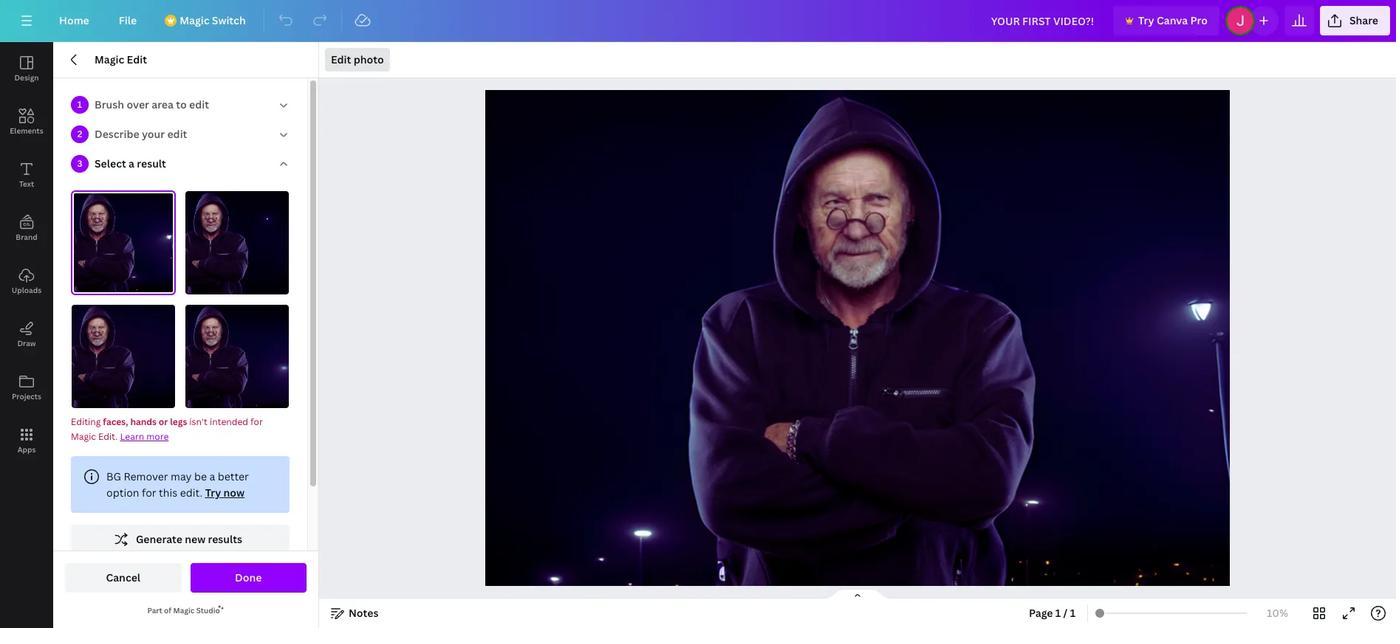 Task type: describe. For each thing, give the bounding box(es) containing it.
elements
[[10, 126, 43, 136]]

remover
[[124, 470, 168, 484]]

done button
[[190, 564, 307, 593]]

magic studio
[[173, 606, 220, 616]]

a inside bg remover may be a better option for this edit.
[[209, 470, 215, 484]]

or
[[159, 416, 168, 429]]

notes
[[349, 607, 379, 621]]

magic switch button
[[155, 6, 258, 35]]

Design title text field
[[980, 6, 1108, 35]]

brand
[[16, 232, 37, 242]]

+
[[825, 542, 830, 556]]

editing
[[71, 416, 101, 429]]

file button
[[107, 6, 149, 35]]

text button
[[0, 149, 53, 202]]

intended
[[210, 416, 248, 429]]

design
[[14, 72, 39, 83]]

option
[[106, 486, 139, 500]]

share button
[[1320, 6, 1391, 35]]

your
[[142, 127, 165, 141]]

isn't
[[189, 416, 208, 429]]

try canva pro
[[1139, 13, 1208, 27]]

of
[[164, 606, 172, 616]]

design button
[[0, 42, 53, 95]]

edit.
[[98, 431, 118, 443]]

cancel button
[[65, 564, 181, 593]]

over
[[127, 98, 149, 112]]

area
[[152, 98, 174, 112]]

draw
[[17, 338, 36, 349]]

apps button
[[0, 415, 53, 468]]

file
[[119, 13, 137, 27]]

elements button
[[0, 95, 53, 149]]

home
[[59, 13, 89, 27]]

try canva pro button
[[1114, 6, 1220, 35]]

magic inside isn't intended for magic edit.
[[71, 431, 96, 443]]

10%
[[1267, 607, 1289, 621]]

1 vertical spatial edit
[[167, 127, 187, 141]]

more
[[146, 431, 169, 443]]

home link
[[47, 6, 101, 35]]

learn more
[[120, 431, 169, 443]]

10% button
[[1254, 602, 1302, 626]]

projects
[[12, 392, 41, 402]]

studio
[[196, 606, 220, 616]]

select
[[95, 157, 126, 171]]

try now
[[205, 486, 245, 500]]

learn more link
[[120, 431, 169, 443]]

isn't intended for magic edit.
[[71, 416, 263, 443]]

describe
[[95, 127, 139, 141]]

page 1 / 1
[[1029, 607, 1076, 621]]

apps
[[17, 445, 36, 455]]

+ add page button
[[500, 534, 1205, 564]]

may
[[171, 470, 192, 484]]

edit photo button
[[325, 48, 390, 72]]

1 horizontal spatial edit
[[189, 98, 209, 112]]

bg
[[106, 470, 121, 484]]

1 edit from the left
[[127, 52, 147, 67]]

text
[[19, 179, 34, 189]]

result
[[137, 157, 166, 171]]

editing faces, hands or legs
[[71, 416, 187, 429]]

part
[[147, 606, 162, 616]]

magic for magic edit
[[95, 52, 124, 67]]

pro
[[1191, 13, 1208, 27]]

cancel
[[106, 571, 140, 585]]

to
[[176, 98, 187, 112]]

edit.
[[180, 486, 203, 500]]

notes button
[[325, 602, 385, 626]]

draw button
[[0, 308, 53, 361]]

generate new results button
[[71, 525, 290, 555]]

uploads button
[[0, 255, 53, 308]]

canva
[[1157, 13, 1188, 27]]

magic edit
[[95, 52, 147, 67]]

this
[[159, 486, 178, 500]]



Task type: locate. For each thing, give the bounding box(es) containing it.
1 horizontal spatial 1
[[1056, 607, 1061, 621]]

be
[[194, 470, 207, 484]]

magic inside button
[[180, 13, 209, 27]]

0 horizontal spatial try
[[205, 486, 221, 500]]

0 vertical spatial a
[[129, 157, 134, 171]]

0 horizontal spatial edit
[[167, 127, 187, 141]]

try down the be
[[205, 486, 221, 500]]

0 horizontal spatial a
[[129, 157, 134, 171]]

uploads
[[12, 285, 41, 296]]

select a result
[[95, 157, 166, 171]]

generate
[[136, 533, 182, 547]]

edit
[[189, 98, 209, 112], [167, 127, 187, 141]]

edit right to
[[189, 98, 209, 112]]

brush over area to edit
[[95, 98, 209, 112]]

photo
[[354, 52, 384, 67]]

better
[[218, 470, 249, 484]]

add
[[833, 542, 853, 556]]

brush
[[95, 98, 124, 112]]

1 horizontal spatial for
[[251, 416, 263, 429]]

/
[[1064, 607, 1068, 621]]

share
[[1350, 13, 1379, 27]]

1 horizontal spatial try
[[1139, 13, 1155, 27]]

faces,
[[103, 416, 128, 429]]

brand button
[[0, 202, 53, 255]]

try now button
[[205, 486, 245, 500]]

part of
[[147, 606, 173, 616]]

try for try canva pro
[[1139, 13, 1155, 27]]

a right the be
[[209, 470, 215, 484]]

1 left "/"
[[1056, 607, 1061, 621]]

1
[[77, 98, 82, 111], [1056, 607, 1061, 621], [1070, 607, 1076, 621]]

1 vertical spatial try
[[205, 486, 221, 500]]

page
[[856, 542, 880, 556]]

try inside button
[[1139, 13, 1155, 27]]

magic for magic switch
[[180, 13, 209, 27]]

0 vertical spatial edit
[[189, 98, 209, 112]]

a
[[129, 157, 134, 171], [209, 470, 215, 484]]

1 right "/"
[[1070, 607, 1076, 621]]

2 edit from the left
[[331, 52, 351, 67]]

page
[[1029, 607, 1053, 621]]

edit left photo at left
[[331, 52, 351, 67]]

1 horizontal spatial a
[[209, 470, 215, 484]]

try
[[1139, 13, 1155, 27], [205, 486, 221, 500]]

magic right 'of'
[[173, 606, 195, 616]]

projects button
[[0, 361, 53, 415]]

new
[[185, 533, 206, 547]]

for
[[251, 416, 263, 429], [142, 486, 156, 500]]

2
[[77, 128, 82, 140]]

magic switch
[[180, 13, 246, 27]]

edit down file popup button
[[127, 52, 147, 67]]

results
[[208, 533, 242, 547]]

switch
[[212, 13, 246, 27]]

side panel tab list
[[0, 42, 53, 468]]

main menu bar
[[0, 0, 1397, 42]]

1 vertical spatial for
[[142, 486, 156, 500]]

0 vertical spatial try
[[1139, 13, 1155, 27]]

for down remover
[[142, 486, 156, 500]]

learn
[[120, 431, 144, 443]]

for inside isn't intended for magic edit.
[[251, 416, 263, 429]]

a left result
[[129, 157, 134, 171]]

magic
[[180, 13, 209, 27], [95, 52, 124, 67], [71, 431, 96, 443], [173, 606, 195, 616]]

magic left switch
[[180, 13, 209, 27]]

magic down file popup button
[[95, 52, 124, 67]]

describe your edit
[[95, 127, 187, 141]]

0 horizontal spatial edit
[[127, 52, 147, 67]]

1 horizontal spatial edit
[[331, 52, 351, 67]]

generate new results
[[136, 533, 242, 547]]

magic down editing
[[71, 431, 96, 443]]

3
[[77, 157, 82, 170]]

1 vertical spatial a
[[209, 470, 215, 484]]

try for try now
[[205, 486, 221, 500]]

0 vertical spatial for
[[251, 416, 263, 429]]

hands
[[130, 416, 157, 429]]

legs
[[170, 416, 187, 429]]

0 horizontal spatial for
[[142, 486, 156, 500]]

magic for magic studio
[[173, 606, 195, 616]]

now
[[224, 486, 245, 500]]

edit photo
[[331, 52, 384, 67]]

try left the canva
[[1139, 13, 1155, 27]]

show pages image
[[822, 589, 893, 601]]

1 up 2 in the top of the page
[[77, 98, 82, 111]]

edit
[[127, 52, 147, 67], [331, 52, 351, 67]]

0 horizontal spatial 1
[[77, 98, 82, 111]]

2 horizontal spatial 1
[[1070, 607, 1076, 621]]

edit right the your
[[167, 127, 187, 141]]

+ add page
[[825, 542, 880, 556]]

for right intended
[[251, 416, 263, 429]]

bg remover may be a better option for this edit.
[[106, 470, 249, 500]]

for inside bg remover may be a better option for this edit.
[[142, 486, 156, 500]]

done
[[235, 571, 262, 585]]

edit inside popup button
[[331, 52, 351, 67]]



Task type: vqa. For each thing, say whether or not it's contained in the screenshot.
Sign inside the button
no



